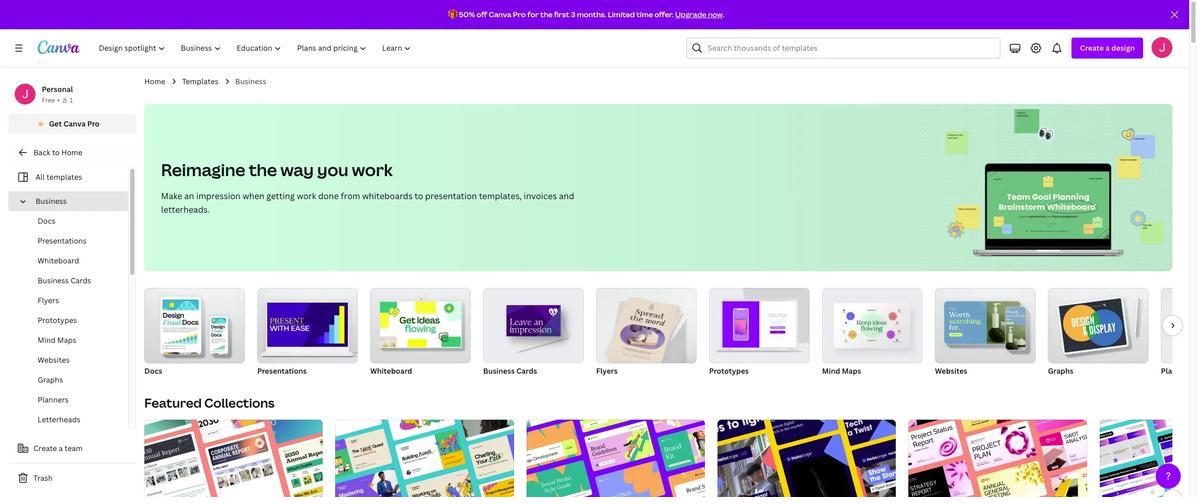 Task type: vqa. For each thing, say whether or not it's contained in the screenshot.
Mind Maps link to the right
yes



Task type: describe. For each thing, give the bounding box(es) containing it.
0 vertical spatial mind maps
[[38, 335, 76, 345]]

free •
[[42, 96, 60, 105]]

upgrade now button
[[676, 9, 723, 19]]

all templates link
[[15, 167, 122, 187]]

letterheads
[[38, 415, 80, 425]]

flyers link for whiteboard link corresponding to websites 'link' related to the rightmost graphs link business cards link
[[597, 288, 697, 378]]

prototypes link for mind maps link corresponding to websites 'link' related to the rightmost graphs link
[[710, 288, 810, 378]]

create a team
[[33, 444, 83, 454]]

0 horizontal spatial home
[[61, 148, 82, 158]]

from
[[341, 190, 360, 202]]

1 horizontal spatial work
[[352, 159, 393, 181]]

create a design button
[[1072, 38, 1144, 59]]

done
[[318, 190, 339, 202]]

presentations link for whiteboard link for the left graphs link's websites 'link'
[[17, 231, 128, 251]]

limited
[[608, 9, 635, 19]]

0 horizontal spatial prototypes
[[38, 316, 77, 325]]

0 horizontal spatial cards
[[71, 276, 91, 286]]

collections
[[204, 395, 275, 412]]

for
[[528, 9, 539, 19]]

0 vertical spatial websites
[[38, 355, 70, 365]]

business cards link for whiteboard link corresponding to websites 'link' related to the rightmost graphs link
[[484, 288, 584, 378]]

1 horizontal spatial mind maps
[[823, 366, 862, 376]]

1 horizontal spatial graphs link
[[1049, 288, 1149, 378]]

business cards link for whiteboard link for the left graphs link's websites 'link'
[[17, 271, 128, 291]]

templates
[[47, 172, 82, 182]]

whiteboard link for the left graphs link's websites 'link'
[[17, 251, 128, 271]]

reimagine the way you work
[[161, 159, 393, 181]]

1 horizontal spatial pro
[[513, 9, 526, 19]]

mind maps link for websites 'link' related to the rightmost graphs link
[[823, 288, 923, 378]]

0 vertical spatial the
[[541, 9, 553, 19]]

websites link for the rightmost graphs link
[[936, 288, 1036, 378]]

🎁
[[448, 9, 458, 19]]

time
[[637, 9, 653, 19]]

1 horizontal spatial mind
[[823, 366, 841, 376]]

1 horizontal spatial docs
[[144, 366, 162, 376]]

featured
[[144, 395, 202, 412]]

templates
[[182, 76, 219, 86]]

1 horizontal spatial business cards
[[484, 366, 537, 376]]

flyers link for whiteboard link for the left graphs link's websites 'link' business cards link
[[17, 291, 128, 311]]

1 horizontal spatial prototypes
[[710, 366, 749, 376]]

james peterson image
[[1152, 37, 1173, 58]]

whiteboard link for websites 'link' related to the rightmost graphs link
[[370, 288, 471, 378]]

0 horizontal spatial mind
[[38, 335, 56, 345]]

months.
[[577, 9, 607, 19]]

all
[[36, 172, 45, 182]]

planner image
[[1162, 288, 1198, 364]]

get canva pro button
[[8, 114, 136, 134]]

a for design
[[1106, 43, 1110, 53]]

templates,
[[479, 190, 522, 202]]

0 vertical spatial home
[[144, 76, 165, 86]]

0 horizontal spatial graphs link
[[17, 370, 128, 390]]

1 horizontal spatial graphs
[[1049, 366, 1074, 376]]

whiteboards
[[362, 190, 413, 202]]

to inside make an impression when getting work done from whiteboards to presentation templates, invoices and letterheads.
[[415, 190, 423, 202]]

docs link for whiteboard link corresponding to websites 'link' related to the rightmost graphs link's 'presentations' link
[[144, 288, 245, 378]]

make an impression when getting work done from whiteboards to presentation templates, invoices and letterheads.
[[161, 190, 575, 216]]

get canva pro
[[49, 119, 100, 129]]

50%
[[459, 9, 475, 19]]

letterheads link
[[17, 410, 128, 430]]

0 vertical spatial docs
[[38, 216, 55, 226]]

create a design
[[1081, 43, 1136, 53]]

a for team
[[59, 444, 63, 454]]

presentation image inside 'presentations' link
[[267, 303, 348, 347]]

1 horizontal spatial presentations
[[257, 366, 307, 376]]

now
[[708, 9, 723, 19]]

you
[[317, 159, 349, 181]]

planners link for the left graphs link
[[17, 390, 128, 410]]

pro inside button
[[87, 119, 100, 129]]

0 vertical spatial business cards
[[38, 276, 91, 286]]

back
[[33, 148, 50, 158]]

0 vertical spatial to
[[52, 148, 60, 158]]

1 horizontal spatial planners
[[1162, 366, 1193, 376]]

presentation
[[425, 190, 477, 202]]

home link
[[144, 76, 165, 87]]



Task type: locate. For each thing, give the bounding box(es) containing it.
the up 'when'
[[249, 159, 277, 181]]

presentations
[[38, 236, 87, 246], [257, 366, 307, 376]]

business
[[235, 76, 266, 86], [36, 196, 67, 206], [38, 276, 69, 286], [484, 366, 515, 376]]

trash link
[[8, 468, 136, 489]]

1 vertical spatial presentations link
[[257, 288, 358, 378]]

0 vertical spatial mind
[[38, 335, 56, 345]]

back to home link
[[8, 142, 136, 163]]

0 horizontal spatial to
[[52, 148, 60, 158]]

flyer image
[[597, 288, 697, 364], [610, 298, 678, 367]]

1 horizontal spatial the
[[541, 9, 553, 19]]

1 horizontal spatial home
[[144, 76, 165, 86]]

1 vertical spatial mind
[[823, 366, 841, 376]]

planners
[[1162, 366, 1193, 376], [38, 395, 69, 405]]

trash
[[33, 474, 53, 484]]

mind map image inside mind maps link
[[836, 306, 908, 346]]

0 vertical spatial cards
[[71, 276, 91, 286]]

0 vertical spatial planners link
[[1162, 288, 1198, 378]]

0 horizontal spatial websites
[[38, 355, 70, 365]]

work
[[352, 159, 393, 181], [297, 190, 316, 202]]

1 vertical spatial presentations
[[257, 366, 307, 376]]

3
[[571, 9, 576, 19]]

1 vertical spatial canva
[[64, 119, 86, 129]]

Search search field
[[708, 38, 994, 58]]

1 vertical spatial prototypes
[[710, 366, 749, 376]]

1 vertical spatial create
[[33, 444, 57, 454]]

reimagine
[[161, 159, 245, 181]]

a left design at the right top
[[1106, 43, 1110, 53]]

1 vertical spatial pro
[[87, 119, 100, 129]]

0 vertical spatial create
[[1081, 43, 1105, 53]]

1 horizontal spatial maps
[[842, 366, 862, 376]]

0 horizontal spatial the
[[249, 159, 277, 181]]

1 horizontal spatial prototypes link
[[710, 288, 810, 378]]

1 horizontal spatial cards
[[517, 366, 537, 376]]

make
[[161, 190, 182, 202]]

1 vertical spatial cards
[[517, 366, 537, 376]]

0 vertical spatial canva
[[489, 9, 512, 19]]

design
[[1112, 43, 1136, 53]]

1 horizontal spatial a
[[1106, 43, 1110, 53]]

reimagine the way you work image
[[922, 104, 1173, 272]]

0 horizontal spatial graphs
[[38, 375, 63, 385]]

create
[[1081, 43, 1105, 53], [33, 444, 57, 454]]

1 vertical spatial to
[[415, 190, 423, 202]]

graphs
[[1049, 366, 1074, 376], [38, 375, 63, 385]]

0 horizontal spatial docs link
[[17, 211, 128, 231]]

0 vertical spatial docs link
[[17, 211, 128, 231]]

canva inside button
[[64, 119, 86, 129]]

1 horizontal spatial whiteboard
[[370, 366, 412, 376]]

way
[[281, 159, 314, 181]]

0 horizontal spatial business cards link
[[17, 271, 128, 291]]

0 vertical spatial a
[[1106, 43, 1110, 53]]

maps
[[57, 335, 76, 345], [842, 366, 862, 376]]

off
[[477, 9, 488, 19]]

whiteboard link
[[17, 251, 128, 271], [370, 288, 471, 378]]

featured collections
[[144, 395, 275, 412]]

None search field
[[687, 38, 1001, 59]]

1 horizontal spatial canva
[[489, 9, 512, 19]]

1 vertical spatial flyers
[[597, 366, 618, 376]]

websites link
[[936, 288, 1036, 378], [17, 351, 128, 370]]

top level navigation element
[[92, 38, 420, 59]]

get
[[49, 119, 62, 129]]

graphs link
[[1049, 288, 1149, 378], [17, 370, 128, 390]]

1 vertical spatial whiteboard
[[370, 366, 412, 376]]

0 horizontal spatial whiteboard link
[[17, 251, 128, 271]]

mind
[[38, 335, 56, 345], [823, 366, 841, 376]]

websites link for the left graphs link
[[17, 351, 128, 370]]

0 vertical spatial whiteboard link
[[17, 251, 128, 271]]

create inside create a team button
[[33, 444, 57, 454]]

websites
[[38, 355, 70, 365], [936, 366, 968, 376]]

1 horizontal spatial flyers link
[[597, 288, 697, 378]]

letterheads.
[[161, 204, 210, 216]]

personal
[[42, 84, 73, 94]]

create left design at the right top
[[1081, 43, 1105, 53]]

docs up featured
[[144, 366, 162, 376]]

offer.
[[655, 9, 674, 19]]

docs link
[[17, 211, 128, 231], [144, 288, 245, 378]]

pro up the back to home link on the left top of the page
[[87, 119, 100, 129]]

1 vertical spatial planners link
[[17, 390, 128, 410]]

planners up the letterheads
[[38, 395, 69, 405]]

getting
[[267, 190, 295, 202]]

1 horizontal spatial presentations link
[[257, 288, 358, 378]]

pro
[[513, 9, 526, 19], [87, 119, 100, 129]]

when
[[243, 190, 265, 202]]

to right whiteboards
[[415, 190, 423, 202]]

prototypes
[[38, 316, 77, 325], [710, 366, 749, 376]]

create left team
[[33, 444, 57, 454]]

planners link
[[1162, 288, 1198, 378], [17, 390, 128, 410]]

mind maps
[[38, 335, 76, 345], [823, 366, 862, 376]]

free
[[42, 96, 55, 105]]

1 vertical spatial mind maps
[[823, 366, 862, 376]]

prototypes link
[[710, 288, 810, 378], [17, 311, 128, 331]]

pro left the for
[[513, 9, 526, 19]]

a inside button
[[59, 444, 63, 454]]

home
[[144, 76, 165, 86], [61, 148, 82, 158]]

1 vertical spatial business cards
[[484, 366, 537, 376]]

mind map image
[[823, 288, 923, 364], [836, 306, 908, 346]]

1 vertical spatial docs
[[144, 366, 162, 376]]

1 vertical spatial the
[[249, 159, 277, 181]]

a inside dropdown button
[[1106, 43, 1110, 53]]

0 horizontal spatial prototypes link
[[17, 311, 128, 331]]

0 horizontal spatial planners link
[[17, 390, 128, 410]]

.
[[723, 9, 725, 19]]

0 vertical spatial planners
[[1162, 366, 1193, 376]]

business cards
[[38, 276, 91, 286], [484, 366, 537, 376]]

templates link
[[182, 76, 219, 87]]

invoices
[[524, 190, 557, 202]]

0 vertical spatial pro
[[513, 9, 526, 19]]

docs
[[38, 216, 55, 226], [144, 366, 162, 376]]

1 horizontal spatial websites
[[936, 366, 968, 376]]

a left team
[[59, 444, 63, 454]]

and
[[559, 190, 575, 202]]

0 horizontal spatial business cards
[[38, 276, 91, 286]]

home up all templates link
[[61, 148, 82, 158]]

0 horizontal spatial canva
[[64, 119, 86, 129]]

to
[[52, 148, 60, 158], [415, 190, 423, 202]]

1 horizontal spatial flyers
[[597, 366, 618, 376]]

cards
[[71, 276, 91, 286], [517, 366, 537, 376]]

business cards link
[[17, 271, 128, 291], [484, 288, 584, 378]]

1 vertical spatial docs link
[[144, 288, 245, 378]]

docs down all
[[38, 216, 55, 226]]

0 horizontal spatial work
[[297, 190, 316, 202]]

0 vertical spatial maps
[[57, 335, 76, 345]]

1 vertical spatial home
[[61, 148, 82, 158]]

1 horizontal spatial create
[[1081, 43, 1105, 53]]

back to home
[[33, 148, 82, 158]]

1 horizontal spatial docs link
[[144, 288, 245, 378]]

create inside create a design dropdown button
[[1081, 43, 1105, 53]]

1 vertical spatial work
[[297, 190, 316, 202]]

0 horizontal spatial docs
[[38, 216, 55, 226]]

0 horizontal spatial mind maps
[[38, 335, 76, 345]]

work inside make an impression when getting work done from whiteboards to presentation templates, invoices and letterheads.
[[297, 190, 316, 202]]

1 vertical spatial a
[[59, 444, 63, 454]]

presentations link for whiteboard link corresponding to websites 'link' related to the rightmost graphs link
[[257, 288, 358, 378]]

🎁 50% off canva pro for the first 3 months. limited time offer. upgrade now .
[[448, 9, 725, 19]]

1
[[70, 96, 73, 105]]

prototype image
[[710, 288, 810, 364], [723, 302, 797, 348]]

create a team button
[[8, 439, 136, 459]]

0 horizontal spatial pro
[[87, 119, 100, 129]]

the right the for
[[541, 9, 553, 19]]

to right back
[[52, 148, 60, 158]]

flyers link
[[597, 288, 697, 378], [17, 291, 128, 311]]

work up whiteboards
[[352, 159, 393, 181]]

mind maps link
[[823, 288, 923, 378], [17, 331, 128, 351]]

flyers
[[38, 296, 59, 306], [597, 366, 618, 376]]

team
[[65, 444, 83, 454]]

work left "done"
[[297, 190, 316, 202]]

1 horizontal spatial to
[[415, 190, 423, 202]]

an
[[184, 190, 194, 202]]

0 horizontal spatial whiteboard
[[38, 256, 79, 266]]

graph image
[[1049, 288, 1149, 364], [1059, 299, 1128, 353]]

0 horizontal spatial flyers link
[[17, 291, 128, 311]]

0 horizontal spatial websites link
[[17, 351, 128, 370]]

1 horizontal spatial business cards link
[[484, 288, 584, 378]]

0 vertical spatial prototypes
[[38, 316, 77, 325]]

all templates
[[36, 172, 82, 182]]

prototypes link for the left graphs link's websites 'link' mind maps link
[[17, 311, 128, 331]]

0 vertical spatial whiteboard
[[38, 256, 79, 266]]

0 vertical spatial presentations link
[[17, 231, 128, 251]]

first
[[554, 9, 570, 19]]

0 horizontal spatial flyers
[[38, 296, 59, 306]]

impression
[[196, 190, 241, 202]]

canva
[[489, 9, 512, 19], [64, 119, 86, 129]]

•
[[57, 96, 60, 105]]

canva right get
[[64, 119, 86, 129]]

0 vertical spatial presentations
[[38, 236, 87, 246]]

a
[[1106, 43, 1110, 53], [59, 444, 63, 454]]

mind maps link for the left graphs link's websites 'link'
[[17, 331, 128, 351]]

home left templates on the left of page
[[144, 76, 165, 86]]

create for create a team
[[33, 444, 57, 454]]

1 horizontal spatial websites link
[[936, 288, 1036, 378]]

docs link for 'presentations' link related to whiteboard link for the left graphs link's websites 'link'
[[17, 211, 128, 231]]

0 horizontal spatial planners
[[38, 395, 69, 405]]

0 horizontal spatial mind maps link
[[17, 331, 128, 351]]

0 vertical spatial flyers
[[38, 296, 59, 306]]

doc image
[[144, 288, 245, 364], [144, 288, 245, 364]]

0 horizontal spatial presentations
[[38, 236, 87, 246]]

business card image
[[484, 288, 584, 363], [507, 306, 561, 337]]

create for create a design
[[1081, 43, 1105, 53]]

1 horizontal spatial mind maps link
[[823, 288, 923, 378]]

upgrade
[[676, 9, 707, 19]]

the
[[541, 9, 553, 19], [249, 159, 277, 181]]

1 vertical spatial maps
[[842, 366, 862, 376]]

planners link for the rightmost graphs link
[[1162, 288, 1198, 378]]

whiteboard image
[[370, 288, 471, 364], [380, 302, 461, 348]]

1 vertical spatial whiteboard link
[[370, 288, 471, 378]]

whiteboard
[[38, 256, 79, 266], [370, 366, 412, 376]]

canva right off at the left top
[[489, 9, 512, 19]]

presentations link
[[17, 231, 128, 251], [257, 288, 358, 378]]

presentation image
[[257, 288, 358, 364], [267, 303, 348, 347]]

0 horizontal spatial a
[[59, 444, 63, 454]]

planners down planner 'image'
[[1162, 366, 1193, 376]]

1 horizontal spatial planners link
[[1162, 288, 1198, 378]]



